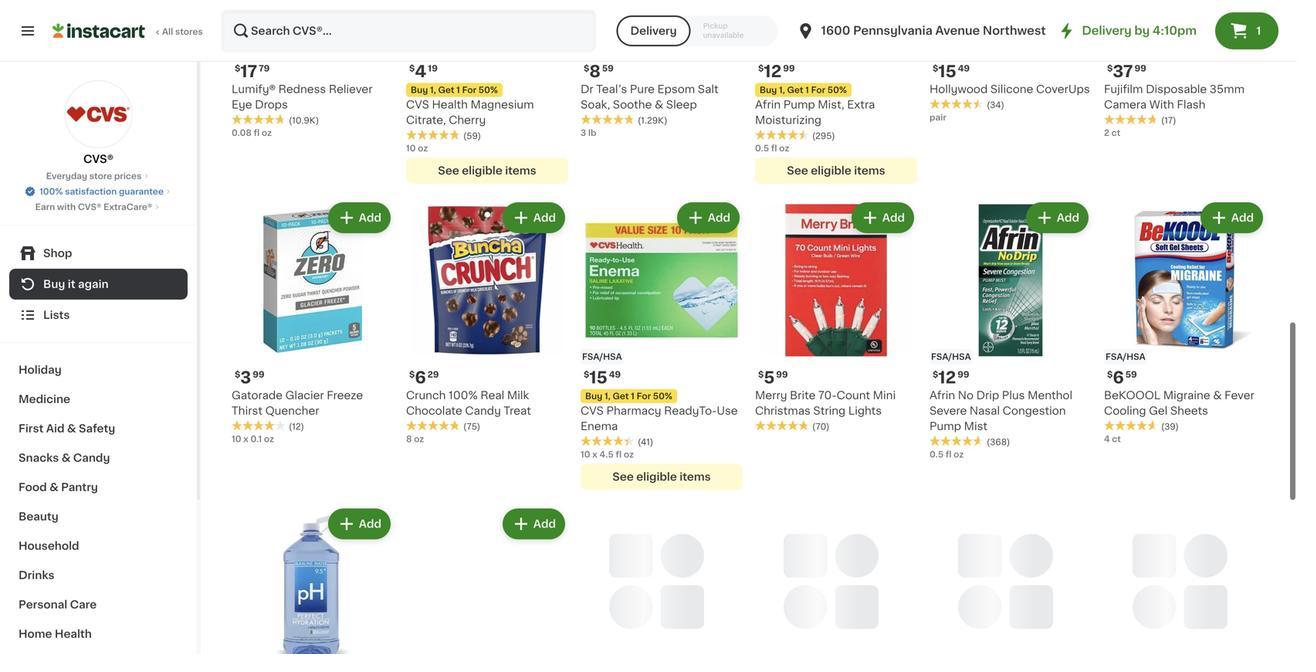 Task type: describe. For each thing, give the bounding box(es) containing it.
cvs® link
[[64, 80, 132, 167]]

avenue
[[936, 25, 980, 36]]

50% for 4
[[479, 86, 498, 94]]

$ for (75)
[[409, 370, 415, 379]]

all stores
[[162, 27, 203, 36]]

4 inside product "group"
[[415, 63, 427, 80]]

bekoool
[[1104, 390, 1161, 401]]

fsa/hsa for buy 1, get 1 for 50%
[[582, 353, 622, 361]]

health for home
[[55, 629, 92, 639]]

$ 12 99 for buy
[[758, 63, 795, 80]]

& inside bekoool migraine & fever cooling gel sheets
[[1213, 390, 1222, 401]]

$ for (70)
[[758, 370, 764, 379]]

candy inside crunch 100% real milk chocolate candy treat
[[465, 405, 501, 416]]

(70)
[[812, 422, 830, 431]]

product group containing 3
[[232, 199, 394, 445]]

hollywood
[[930, 84, 988, 95]]

chocolate
[[406, 405, 462, 416]]

drinks link
[[9, 561, 188, 590]]

10 x 0.1 oz
[[232, 435, 274, 443]]

buy 1, get 1 for 50% for 12
[[760, 86, 847, 94]]

soak,
[[581, 99, 610, 110]]

shop
[[43, 248, 72, 259]]

see eligible items for 12
[[787, 165, 886, 176]]

5
[[764, 370, 775, 386]]

sleep
[[666, 99, 697, 110]]

fever
[[1225, 390, 1255, 401]]

with
[[57, 203, 76, 211]]

10 for 15
[[581, 450, 590, 459]]

lumify®
[[232, 84, 276, 95]]

1 horizontal spatial 8
[[590, 63, 601, 80]]

oz down severe
[[954, 450, 964, 459]]

0.08 fl oz
[[232, 129, 272, 137]]

& right the aid
[[67, 423, 76, 434]]

(75)
[[463, 422, 481, 431]]

household
[[19, 541, 79, 551]]

camera
[[1104, 99, 1147, 110]]

buy it again
[[43, 279, 109, 290]]

100% inside crunch 100% real milk chocolate candy treat
[[449, 390, 478, 401]]

& right snacks
[[62, 453, 71, 463]]

$ 15 49 for hollywood
[[933, 63, 970, 80]]

first aid & safety link
[[9, 414, 188, 443]]

$ 12 99 for afrin
[[933, 370, 970, 386]]

59 for 8
[[602, 64, 614, 73]]

instacart logo image
[[53, 22, 145, 40]]

cooling
[[1104, 405, 1147, 416]]

magnesium
[[471, 99, 534, 110]]

get for 12
[[787, 86, 804, 94]]

2 ct
[[1104, 129, 1121, 137]]

see for 4
[[438, 165, 459, 176]]

buy for 4
[[411, 86, 428, 94]]

see for 15
[[613, 471, 634, 482]]

salt
[[698, 84, 719, 95]]

10 for 4
[[406, 144, 416, 152]]

eligible for 12
[[811, 165, 852, 176]]

delivery by 4:10pm link
[[1058, 22, 1197, 40]]

enema
[[581, 421, 618, 432]]

care
[[70, 599, 97, 610]]

$ for (12)
[[235, 370, 240, 379]]

$ up moisturizing
[[758, 64, 764, 73]]

milk
[[507, 390, 529, 401]]

string
[[814, 405, 846, 416]]

99 for merry
[[776, 370, 788, 379]]

see eligible items button for 12
[[755, 158, 918, 184]]

70-
[[819, 390, 837, 401]]

$ for (1.29k)
[[584, 64, 590, 73]]

for for 4
[[462, 86, 477, 94]]

lumify® redness reliever eye drops
[[232, 84, 373, 110]]

79
[[259, 64, 270, 73]]

& right the food
[[49, 482, 58, 493]]

delivery for delivery by 4:10pm
[[1082, 25, 1132, 36]]

snacks & candy link
[[9, 443, 188, 473]]

ct for 37
[[1112, 129, 1121, 137]]

oz down citrate,
[[418, 144, 428, 152]]

oz down moisturizing
[[779, 144, 790, 152]]

pennsylvania
[[853, 25, 933, 36]]

eligible for 15
[[637, 471, 677, 482]]

redness
[[278, 84, 326, 95]]

satisfaction
[[65, 187, 117, 196]]

no
[[958, 390, 974, 401]]

49 for hollywood
[[958, 64, 970, 73]]

fl right 4.5
[[616, 450, 622, 459]]

oz right 0.1
[[264, 435, 274, 443]]

50% for 15
[[653, 392, 673, 400]]

pump inside afrin no drip plus menthol severe nasal congestion pump mist
[[930, 421, 962, 432]]

1, for 12
[[779, 86, 785, 94]]

fsa/hsa up moisturizing
[[757, 46, 797, 55]]

$ for (10.9k)
[[235, 64, 240, 73]]

flash
[[1177, 99, 1206, 110]]

1 vertical spatial 3
[[240, 370, 251, 386]]

10 oz
[[406, 144, 428, 152]]

items for 15
[[680, 471, 711, 482]]

$ 17 79
[[235, 63, 270, 80]]

& inside dr teal's pure epsom salt soak, soothe & sleep
[[655, 99, 664, 110]]

afrin for 12
[[930, 390, 955, 401]]

(59)
[[463, 132, 481, 140]]

food & pantry link
[[9, 473, 188, 502]]

19
[[428, 64, 438, 73]]

see for 12
[[787, 165, 808, 176]]

first
[[19, 423, 44, 434]]

4 ct
[[1104, 435, 1121, 443]]

northwest
[[983, 25, 1046, 36]]

99 for afrin
[[958, 370, 970, 379]]

1 button
[[1216, 12, 1279, 49]]

1, for 15
[[605, 392, 611, 400]]

lights
[[849, 405, 882, 416]]

$ for (368)
[[933, 370, 939, 379]]

1 vertical spatial candy
[[73, 453, 110, 463]]

with
[[1150, 99, 1175, 110]]

home
[[19, 629, 52, 639]]

lists link
[[9, 300, 188, 331]]

0.5 for buy 1, get 1 for 50%
[[755, 144, 769, 152]]

epsom
[[658, 84, 695, 95]]

medicine
[[19, 394, 70, 405]]

buy 1, get 1 for 50% for 4
[[411, 86, 498, 94]]

12 for buy
[[764, 63, 782, 80]]

service type group
[[617, 15, 778, 46]]

fsa/hsa up $ 17 79
[[233, 46, 273, 55]]

1 for 4
[[457, 86, 460, 94]]

buy for 12
[[760, 86, 777, 94]]

items for 12
[[854, 165, 886, 176]]

3 lb
[[581, 129, 597, 137]]

personal
[[19, 599, 67, 610]]

0 vertical spatial cvs®
[[83, 154, 114, 165]]

0.08
[[232, 129, 252, 137]]

1 horizontal spatial 3
[[581, 129, 586, 137]]

x for 3
[[243, 435, 249, 443]]

nasal
[[970, 405, 1000, 416]]

product group containing 4
[[406, 0, 568, 184]]

bekoool migraine & fever cooling gel sheets
[[1104, 390, 1255, 416]]

mist
[[964, 421, 988, 432]]

0 horizontal spatial 10
[[232, 435, 241, 443]]

get for 15
[[613, 392, 629, 400]]

items for 4
[[505, 165, 537, 176]]

1, for 4
[[430, 86, 436, 94]]

(1.29k)
[[638, 116, 668, 125]]

congestion
[[1003, 405, 1066, 416]]

6 for bekoool
[[1113, 370, 1124, 386]]

crunch 100% real milk chocolate candy treat
[[406, 390, 531, 416]]

10 x 4.5 fl oz
[[581, 450, 634, 459]]

6 for crunch
[[415, 370, 426, 386]]

soothe
[[613, 99, 652, 110]]

pure
[[630, 84, 655, 95]]

dr teal's pure epsom salt soak, soothe & sleep
[[581, 84, 719, 110]]

for for 12
[[811, 86, 826, 94]]

4.5
[[600, 450, 614, 459]]

pantry
[[61, 482, 98, 493]]

fujifilm disposable 35mm camera with flash
[[1104, 84, 1245, 110]]

(368)
[[987, 438, 1010, 446]]

99 for fujifilm
[[1135, 64, 1147, 73]]

$ 8 59
[[584, 63, 614, 80]]

aid
[[46, 423, 64, 434]]

$ 6 29
[[409, 370, 439, 386]]

hollywood silicone coverups
[[930, 84, 1090, 95]]



Task type: locate. For each thing, give the bounding box(es) containing it.
1 vertical spatial 12
[[939, 370, 956, 386]]

1,
[[430, 86, 436, 94], [779, 86, 785, 94], [605, 392, 611, 400]]

brite
[[790, 390, 816, 401]]

everyday store prices link
[[46, 170, 151, 182]]

$ 12 99 up moisturizing
[[758, 63, 795, 80]]

$ inside $ 6 59
[[1108, 370, 1113, 379]]

$ 15 49 up hollywood
[[933, 63, 970, 80]]

1 horizontal spatial see eligible items
[[613, 471, 711, 482]]

2
[[1104, 129, 1110, 137]]

$ up fujifilm
[[1108, 64, 1113, 73]]

1, down the $ 4 19
[[430, 86, 436, 94]]

see down cherry
[[438, 165, 459, 176]]

49 for buy
[[609, 370, 621, 379]]

fsa/hsa
[[233, 46, 273, 55], [757, 46, 797, 55], [582, 353, 622, 361], [931, 353, 971, 361], [1106, 353, 1146, 361]]

1 horizontal spatial cvs
[[581, 405, 604, 416]]

0 vertical spatial $ 15 49
[[933, 63, 970, 80]]

59 up bekoool
[[1126, 370, 1137, 379]]

fl for 12
[[946, 450, 952, 459]]

everyday
[[46, 172, 87, 180]]

59 up teal's
[[602, 64, 614, 73]]

0 horizontal spatial candy
[[73, 453, 110, 463]]

0.5 fl oz for 12
[[930, 450, 964, 459]]

fsa/hsa up no on the bottom of page
[[931, 353, 971, 361]]

buy up moisturizing
[[760, 86, 777, 94]]

17
[[240, 63, 257, 80]]

1 horizontal spatial pump
[[930, 421, 962, 432]]

$ for (39)
[[1108, 370, 1113, 379]]

$ for (34)
[[933, 64, 939, 73]]

0 vertical spatial afrin
[[755, 99, 781, 110]]

oz right 0.08
[[262, 129, 272, 137]]

0 horizontal spatial 49
[[609, 370, 621, 379]]

59 inside $ 6 59
[[1126, 370, 1137, 379]]

afrin up moisturizing
[[755, 99, 781, 110]]

$ inside $ 8 59
[[584, 64, 590, 73]]

1 horizontal spatial $ 12 99
[[933, 370, 970, 386]]

1 6 from the left
[[415, 370, 426, 386]]

fl right 0.08
[[254, 129, 260, 137]]

plus
[[1002, 390, 1025, 401]]

$ inside the $ 4 19
[[409, 64, 415, 73]]

15 for hollywood
[[939, 63, 957, 80]]

quencher
[[265, 405, 319, 416]]

see eligible items button down (295)
[[755, 158, 918, 184]]

1600 pennsylvania avenue northwest button
[[797, 9, 1046, 53]]

(34)
[[987, 101, 1005, 109]]

10 down citrate,
[[406, 144, 416, 152]]

0 vertical spatial 10
[[406, 144, 416, 152]]

1 horizontal spatial for
[[637, 392, 651, 400]]

99 right "37"
[[1135, 64, 1147, 73]]

1 vertical spatial 0.5
[[930, 450, 944, 459]]

cvs inside cvs pharmacy readyto-use enema
[[581, 405, 604, 416]]

buy down the $ 4 19
[[411, 86, 428, 94]]

0 horizontal spatial $ 12 99
[[758, 63, 795, 80]]

1 horizontal spatial 1,
[[605, 392, 611, 400]]

afrin for buy 1, get 1 for 50%
[[755, 99, 781, 110]]

0 horizontal spatial see eligible items
[[438, 165, 537, 176]]

shop link
[[9, 238, 188, 269]]

$ 12 99
[[758, 63, 795, 80], [933, 370, 970, 386]]

1 horizontal spatial 12
[[939, 370, 956, 386]]

1, up the pharmacy
[[605, 392, 611, 400]]

50% up magnesium
[[479, 86, 498, 94]]

1 vertical spatial 4
[[1104, 435, 1110, 443]]

1 vertical spatial 10
[[232, 435, 241, 443]]

eligible down (41) on the bottom of page
[[637, 471, 677, 482]]

cvs® up everyday store prices link
[[83, 154, 114, 165]]

for up the pharmacy
[[637, 392, 651, 400]]

$ for (17)
[[1108, 64, 1113, 73]]

0 horizontal spatial items
[[505, 165, 537, 176]]

prices
[[114, 172, 142, 180]]

2 vertical spatial 10
[[581, 450, 590, 459]]

see eligible items button for 15
[[581, 464, 743, 490]]

2 horizontal spatial 1,
[[779, 86, 785, 94]]

x left 0.1
[[243, 435, 249, 443]]

see eligible items button
[[406, 158, 568, 184], [755, 158, 918, 184], [581, 464, 743, 490]]

items down magnesium
[[505, 165, 537, 176]]

buy 1, get 1 for 50% up the pharmacy
[[585, 392, 673, 400]]

1 horizontal spatial see eligible items button
[[581, 464, 743, 490]]

ct down cooling
[[1112, 435, 1121, 443]]

$ up severe
[[933, 370, 939, 379]]

cvs pharmacy readyto-use enema
[[581, 405, 738, 432]]

extracare®
[[104, 203, 152, 211]]

1 horizontal spatial eligible
[[637, 471, 677, 482]]

99 for buy
[[783, 64, 795, 73]]

holiday
[[19, 365, 62, 375]]

delivery
[[1082, 25, 1132, 36], [631, 25, 677, 36]]

1, up moisturizing
[[779, 86, 785, 94]]

1600 pennsylvania avenue northwest
[[821, 25, 1046, 36]]

afrin inside afrin no drip plus menthol severe nasal congestion pump mist
[[930, 390, 955, 401]]

for for 15
[[637, 392, 651, 400]]

99 up gatorade
[[253, 370, 265, 379]]

fl for 17
[[254, 129, 260, 137]]

for up mist,
[[811, 86, 826, 94]]

6 left 29 at the left
[[415, 370, 426, 386]]

health down the care
[[55, 629, 92, 639]]

12 up moisturizing
[[764, 63, 782, 80]]

$ up gatorade
[[235, 370, 240, 379]]

1 horizontal spatial items
[[680, 471, 711, 482]]

$ inside "$ 6 29"
[[409, 370, 415, 379]]

8
[[590, 63, 601, 80], [406, 435, 412, 443]]

2 horizontal spatial get
[[787, 86, 804, 94]]

afrin
[[755, 99, 781, 110], [930, 390, 955, 401]]

0 vertical spatial 0.5
[[755, 144, 769, 152]]

menthol
[[1028, 390, 1073, 401]]

see eligible items button for 4
[[406, 158, 568, 184]]

3 left lb
[[581, 129, 586, 137]]

oz right 4.5
[[624, 450, 634, 459]]

cvs® logo image
[[64, 80, 132, 148]]

see eligible items for 15
[[613, 471, 711, 482]]

$ 15 49 for buy
[[584, 370, 621, 386]]

cvs up citrate,
[[406, 99, 429, 110]]

59 for 6
[[1126, 370, 1137, 379]]

0 horizontal spatial delivery
[[631, 25, 677, 36]]

&
[[655, 99, 664, 110], [1213, 390, 1222, 401], [67, 423, 76, 434], [62, 453, 71, 463], [49, 482, 58, 493]]

see eligible items button down (59)
[[406, 158, 568, 184]]

59 inside $ 8 59
[[602, 64, 614, 73]]

$ up hollywood
[[933, 64, 939, 73]]

eligible down (59)
[[462, 165, 503, 176]]

0 horizontal spatial $ 15 49
[[584, 370, 621, 386]]

15 for buy
[[590, 370, 608, 386]]

pump down severe
[[930, 421, 962, 432]]

x left 4.5
[[593, 450, 598, 459]]

store
[[89, 172, 112, 180]]

buy for 15
[[585, 392, 603, 400]]

1 horizontal spatial 15
[[939, 63, 957, 80]]

37
[[1113, 63, 1133, 80]]

see
[[438, 165, 459, 176], [787, 165, 808, 176], [613, 471, 634, 482]]

get
[[438, 86, 455, 94], [787, 86, 804, 94], [613, 392, 629, 400]]

(17)
[[1162, 116, 1177, 125]]

1 horizontal spatial see
[[613, 471, 634, 482]]

1 vertical spatial 15
[[590, 370, 608, 386]]

0 vertical spatial 0.5 fl oz
[[755, 144, 790, 152]]

beauty link
[[9, 502, 188, 531]]

0 vertical spatial x
[[243, 435, 249, 443]]

items down readyto- at bottom
[[680, 471, 711, 482]]

$ up bekoool
[[1108, 370, 1113, 379]]

pair
[[930, 113, 947, 122]]

99 up afrin pump mist, extra moisturizing
[[783, 64, 795, 73]]

3 up gatorade
[[240, 370, 251, 386]]

fujifilm
[[1104, 84, 1143, 95]]

1 vertical spatial ct
[[1112, 435, 1121, 443]]

1 horizontal spatial $ 15 49
[[933, 63, 970, 80]]

3
[[581, 129, 586, 137], [240, 370, 251, 386]]

see eligible items down (41) on the bottom of page
[[613, 471, 711, 482]]

for
[[462, 86, 477, 94], [811, 86, 826, 94], [637, 392, 651, 400]]

see down moisturizing
[[787, 165, 808, 176]]

0 horizontal spatial 100%
[[39, 187, 63, 196]]

2 horizontal spatial eligible
[[811, 165, 852, 176]]

health up cherry
[[432, 99, 468, 110]]

2 horizontal spatial for
[[811, 86, 826, 94]]

afrin up severe
[[930, 390, 955, 401]]

again
[[78, 279, 109, 290]]

delivery for delivery
[[631, 25, 677, 36]]

0 vertical spatial 4
[[415, 63, 427, 80]]

0 vertical spatial 15
[[939, 63, 957, 80]]

ct for 6
[[1112, 435, 1121, 443]]

fsa/hsa up the pharmacy
[[582, 353, 622, 361]]

0 horizontal spatial see eligible items button
[[406, 158, 568, 184]]

fsa/hsa inside product "group"
[[582, 353, 622, 361]]

12 up severe
[[939, 370, 956, 386]]

1 horizontal spatial x
[[593, 450, 598, 459]]

health inside cvs health magnesium citrate, cherry
[[432, 99, 468, 110]]

2 horizontal spatial 50%
[[828, 86, 847, 94]]

8 oz
[[406, 435, 424, 443]]

10 left 0.1
[[232, 435, 241, 443]]

0.5 down moisturizing
[[755, 144, 769, 152]]

10 left 4.5
[[581, 450, 590, 459]]

0 horizontal spatial 50%
[[479, 86, 498, 94]]

100% inside button
[[39, 187, 63, 196]]

$ inside $ 17 79
[[235, 64, 240, 73]]

pharmacy
[[607, 405, 662, 416]]

0 horizontal spatial health
[[55, 629, 92, 639]]

$ inside $ 37 99
[[1108, 64, 1113, 73]]

99 inside $ 5 99
[[776, 370, 788, 379]]

1 vertical spatial pump
[[930, 421, 962, 432]]

0 horizontal spatial 0.5
[[755, 144, 769, 152]]

1600
[[821, 25, 851, 36]]

fl for buy 1, get 1 for 50%
[[771, 144, 777, 152]]

49 up hollywood
[[958, 64, 970, 73]]

pump up moisturizing
[[784, 99, 815, 110]]

$ 12 99 up no on the bottom of page
[[933, 370, 970, 386]]

pump inside afrin pump mist, extra moisturizing
[[784, 99, 815, 110]]

(41)
[[638, 438, 653, 446]]

0 horizontal spatial 0.5 fl oz
[[755, 144, 790, 152]]

delivery button
[[617, 15, 691, 46]]

dr
[[581, 84, 594, 95]]

cvs® down 'satisfaction'
[[78, 203, 102, 211]]

x
[[243, 435, 249, 443], [593, 450, 598, 459]]

delivery up pure
[[631, 25, 677, 36]]

0 horizontal spatial afrin
[[755, 99, 781, 110]]

get for 4
[[438, 86, 455, 94]]

99 right 5
[[776, 370, 788, 379]]

gatorade
[[232, 390, 283, 401]]

$ 4 19
[[409, 63, 438, 80]]

cvs®
[[83, 154, 114, 165], [78, 203, 102, 211]]

99 inside $ 37 99
[[1135, 64, 1147, 73]]

0 vertical spatial 59
[[602, 64, 614, 73]]

1 horizontal spatial 50%
[[653, 392, 673, 400]]

1 vertical spatial health
[[55, 629, 92, 639]]

1 vertical spatial $ 12 99
[[933, 370, 970, 386]]

35mm
[[1210, 84, 1245, 95]]

count
[[837, 390, 870, 401]]

merry
[[755, 390, 787, 401]]

cvs inside cvs health magnesium citrate, cherry
[[406, 99, 429, 110]]

eligible down (295)
[[811, 165, 852, 176]]

0 horizontal spatial 15
[[590, 370, 608, 386]]

0.5 for 12
[[930, 450, 944, 459]]

$ inside the $ 3 99
[[235, 370, 240, 379]]

1 for 12
[[806, 86, 809, 94]]

buy up enema
[[585, 392, 603, 400]]

0 horizontal spatial cvs
[[406, 99, 429, 110]]

0 horizontal spatial 4
[[415, 63, 427, 80]]

$ up dr
[[584, 64, 590, 73]]

get up cvs health magnesium citrate, cherry
[[438, 86, 455, 94]]

1 horizontal spatial 6
[[1113, 370, 1124, 386]]

12 for afrin
[[939, 370, 956, 386]]

buy 1, get 1 for 50% up cvs health magnesium citrate, cherry
[[411, 86, 498, 94]]

1 vertical spatial 49
[[609, 370, 621, 379]]

candy
[[465, 405, 501, 416], [73, 453, 110, 463]]

1 for 15
[[631, 392, 635, 400]]

0 vertical spatial ct
[[1112, 129, 1121, 137]]

earn with cvs® extracare®
[[35, 203, 152, 211]]

0 vertical spatial 100%
[[39, 187, 63, 196]]

everyday store prices
[[46, 172, 142, 180]]

None search field
[[221, 9, 597, 53]]

freeze
[[327, 390, 363, 401]]

fsa/hsa for 12
[[931, 353, 971, 361]]

fl
[[254, 129, 260, 137], [771, 144, 777, 152], [616, 450, 622, 459], [946, 450, 952, 459]]

2 horizontal spatial buy 1, get 1 for 50%
[[760, 86, 847, 94]]

1 horizontal spatial 100%
[[449, 390, 478, 401]]

food
[[19, 482, 47, 493]]

1 horizontal spatial 0.5
[[930, 450, 944, 459]]

see eligible items down (59)
[[438, 165, 537, 176]]

& left fever
[[1213, 390, 1222, 401]]

0 vertical spatial candy
[[465, 405, 501, 416]]

& up (1.29k) in the top of the page
[[655, 99, 664, 110]]

product group
[[406, 0, 568, 184], [755, 0, 918, 184], [232, 199, 394, 445], [406, 199, 568, 445], [581, 199, 743, 490], [755, 199, 918, 433], [930, 199, 1092, 461], [1104, 199, 1267, 445], [232, 505, 394, 654], [406, 505, 568, 654]]

1 horizontal spatial 4
[[1104, 435, 1110, 443]]

cvs for 15
[[581, 405, 604, 416]]

product group containing 15
[[581, 199, 743, 490]]

100% left real
[[449, 390, 478, 401]]

1 horizontal spatial delivery
[[1082, 25, 1132, 36]]

eligible for 4
[[462, 165, 503, 176]]

0 horizontal spatial 8
[[406, 435, 412, 443]]

50% for 12
[[828, 86, 847, 94]]

0 horizontal spatial 12
[[764, 63, 782, 80]]

0.5 fl oz for buy 1, get 1 for 50%
[[755, 144, 790, 152]]

fl down severe
[[946, 450, 952, 459]]

29
[[428, 370, 439, 379]]

1 vertical spatial 0.5 fl oz
[[930, 450, 964, 459]]

0 horizontal spatial 3
[[240, 370, 251, 386]]

ct right 2
[[1112, 129, 1121, 137]]

1 horizontal spatial buy 1, get 1 for 50%
[[585, 392, 673, 400]]

1 vertical spatial $ 15 49
[[584, 370, 621, 386]]

x for buy 1, get 1 for 50%
[[593, 450, 598, 459]]

8 up dr
[[590, 63, 601, 80]]

fl down moisturizing
[[771, 144, 777, 152]]

15
[[939, 63, 957, 80], [590, 370, 608, 386]]

home health
[[19, 629, 92, 639]]

99 inside the $ 3 99
[[253, 370, 265, 379]]

0 horizontal spatial buy 1, get 1 for 50%
[[411, 86, 498, 94]]

$ up enema
[[584, 370, 590, 379]]

health for cvs
[[432, 99, 468, 110]]

50% up cvs pharmacy readyto-use enema
[[653, 392, 673, 400]]

health
[[432, 99, 468, 110], [55, 629, 92, 639]]

2 6 from the left
[[1113, 370, 1124, 386]]

0 horizontal spatial pump
[[784, 99, 815, 110]]

guarantee
[[119, 187, 164, 196]]

0.5 fl oz down severe
[[930, 450, 964, 459]]

15 up hollywood
[[939, 63, 957, 80]]

holiday link
[[9, 355, 188, 385]]

thirst
[[232, 405, 263, 416]]

50% up mist,
[[828, 86, 847, 94]]

buy left it
[[43, 279, 65, 290]]

6 up bekoool
[[1113, 370, 1124, 386]]

0 vertical spatial 8
[[590, 63, 601, 80]]

0.1
[[251, 435, 262, 443]]

candy down real
[[465, 405, 501, 416]]

cvs for 4
[[406, 99, 429, 110]]

fsa/hsa up $ 6 59
[[1106, 353, 1146, 361]]

drinks
[[19, 570, 54, 581]]

0.5 down severe
[[930, 450, 944, 459]]

oz down "chocolate" at the left of page
[[414, 435, 424, 443]]

1 horizontal spatial get
[[613, 392, 629, 400]]

15 inside product "group"
[[590, 370, 608, 386]]

1 vertical spatial cvs®
[[78, 203, 102, 211]]

1 horizontal spatial candy
[[465, 405, 501, 416]]

0 horizontal spatial x
[[243, 435, 249, 443]]

2 horizontal spatial items
[[854, 165, 886, 176]]

0.5 fl oz down moisturizing
[[755, 144, 790, 152]]

pump
[[784, 99, 815, 110], [930, 421, 962, 432]]

drip
[[977, 390, 1000, 401]]

$ left 19
[[409, 64, 415, 73]]

1 horizontal spatial 0.5 fl oz
[[930, 450, 964, 459]]

4
[[415, 63, 427, 80], [1104, 435, 1110, 443]]

99 up no on the bottom of page
[[958, 370, 970, 379]]

christmas
[[755, 405, 811, 416]]

1 vertical spatial x
[[593, 450, 598, 459]]

beauty
[[19, 511, 59, 522]]

cvs health magnesium citrate, cherry
[[406, 99, 534, 125]]

49
[[958, 64, 970, 73], [609, 370, 621, 379]]

1 vertical spatial 100%
[[449, 390, 478, 401]]

$ inside $ 5 99
[[758, 370, 764, 379]]

1 vertical spatial 59
[[1126, 370, 1137, 379]]

eye
[[232, 99, 252, 110]]

15 up the pharmacy
[[590, 370, 608, 386]]

Search field
[[222, 11, 595, 51]]

1
[[1257, 25, 1261, 36], [457, 86, 460, 94], [806, 86, 809, 94], [631, 392, 635, 400]]

items down extra at top
[[854, 165, 886, 176]]

50%
[[479, 86, 498, 94], [828, 86, 847, 94], [653, 392, 673, 400]]

0 horizontal spatial for
[[462, 86, 477, 94]]

afrin no drip plus menthol severe nasal congestion pump mist
[[930, 390, 1073, 432]]

buy 1, get 1 for 50% for 15
[[585, 392, 673, 400]]

fsa/hsa for 6
[[1106, 353, 1146, 361]]

1 vertical spatial afrin
[[930, 390, 955, 401]]

1 horizontal spatial 59
[[1126, 370, 1137, 379]]

get up the pharmacy
[[613, 392, 629, 400]]

0 horizontal spatial eligible
[[462, 165, 503, 176]]

delivery inside button
[[631, 25, 677, 36]]

see eligible items for 4
[[438, 165, 537, 176]]

0 vertical spatial pump
[[784, 99, 815, 110]]

0 vertical spatial 12
[[764, 63, 782, 80]]

1 vertical spatial cvs
[[581, 405, 604, 416]]

1 inside the 1 button
[[1257, 25, 1261, 36]]

99 for gatorade
[[253, 370, 265, 379]]

product group containing 5
[[755, 199, 918, 433]]

0 vertical spatial health
[[432, 99, 468, 110]]

0 vertical spatial $ 12 99
[[758, 63, 795, 80]]

snacks & candy
[[19, 453, 110, 463]]

afrin inside afrin pump mist, extra moisturizing
[[755, 99, 781, 110]]

see eligible items down (295)
[[787, 165, 886, 176]]

2 horizontal spatial 10
[[581, 450, 590, 459]]

all
[[162, 27, 173, 36]]

0 vertical spatial cvs
[[406, 99, 429, 110]]

$ 15 49 up the pharmacy
[[584, 370, 621, 386]]

0 vertical spatial 3
[[581, 129, 586, 137]]

100% satisfaction guarantee
[[39, 187, 164, 196]]

$ up "lumify®"
[[235, 64, 240, 73]]



Task type: vqa. For each thing, say whether or not it's contained in the screenshot.


